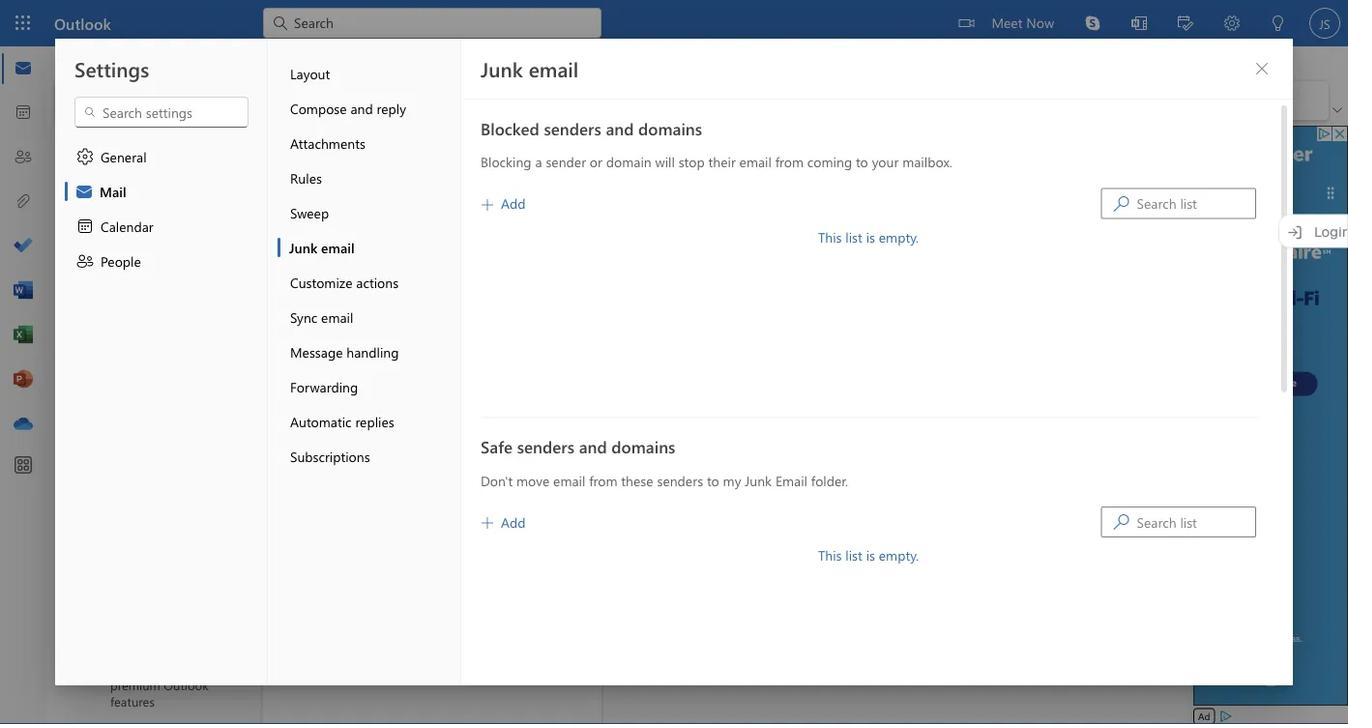 Task type: describe. For each thing, give the bounding box(es) containing it.
home
[[111, 52, 147, 70]]


[[283, 273, 302, 292]]

layout group
[[312, 81, 502, 116]]

outlook banner
[[0, 0, 1349, 46]]

 calendar
[[75, 217, 154, 236]]

ad
[[1199, 710, 1211, 723]]

 for safe
[[482, 518, 493, 529]]

don't
[[481, 472, 513, 490]]

more apps image
[[14, 457, 33, 476]]

choose
[[313, 273, 358, 291]]

sender
[[546, 153, 586, 171]]

folder.
[[812, 472, 849, 490]]


[[114, 217, 134, 236]]

add for safe
[[501, 513, 526, 531]]

compose and reply button
[[278, 91, 461, 126]]

settings tab list
[[55, 39, 268, 686]]

0 horizontal spatial your
[[362, 273, 389, 291]]

microsoft
[[385, 466, 442, 484]]

safe senders and domains
[[481, 436, 676, 458]]


[[114, 255, 134, 275]]

or
[[590, 153, 603, 171]]

upgrade
[[313, 466, 365, 484]]

layout
[[290, 64, 330, 82]]

forwarding button
[[278, 370, 461, 404]]

move
[[517, 472, 550, 490]]

 add for blocked
[[482, 194, 526, 212]]

outlook for premium outlook features
[[164, 677, 209, 694]]

meet
[[992, 13, 1023, 31]]

domains for safe senders and domains
[[612, 436, 676, 458]]

import contacts
[[313, 350, 408, 368]]

settings
[[124, 91, 171, 109]]

 tree item
[[70, 246, 225, 284]]

your inside all done for the day enjoy your empty inbox.
[[397, 662, 423, 680]]

list for blocked senders and domains
[[846, 228, 863, 246]]

started
[[300, 192, 343, 210]]

message
[[290, 343, 343, 361]]

choose your look
[[313, 273, 418, 291]]

automatic replies
[[290, 413, 394, 431]]

 sent items
[[114, 217, 204, 236]]

calendar
[[101, 217, 154, 235]]

import
[[313, 350, 354, 368]]

365
[[446, 466, 468, 484]]

 for  view settings
[[69, 91, 88, 110]]

message
[[358, 389, 410, 407]]


[[1255, 61, 1270, 76]]

Search settings search field
[[97, 103, 228, 122]]

excel image
[[14, 326, 33, 345]]

blocked senders and domains element
[[481, 153, 1257, 392]]

favorites
[[116, 137, 179, 158]]

from inside safe senders and domains element
[[589, 472, 618, 490]]

their
[[709, 153, 736, 171]]

look
[[392, 273, 418, 291]]

and inside "button"
[[351, 99, 373, 117]]

send
[[313, 389, 343, 407]]

zone
[[395, 312, 424, 329]]

sweep button
[[278, 195, 461, 230]]

empty. for blocked senders and domains
[[879, 228, 919, 246]]


[[283, 389, 302, 408]]


[[75, 217, 95, 236]]

email inside safe senders and domains element
[[553, 472, 586, 490]]

attachments
[[290, 134, 366, 152]]

enjoy
[[361, 662, 393, 680]]


[[114, 178, 134, 197]]

settings heading
[[74, 55, 149, 82]]

attachments button
[[278, 126, 461, 161]]

favorites tree
[[70, 122, 225, 323]]

all
[[371, 637, 388, 655]]

mail
[[100, 182, 126, 200]]


[[283, 234, 302, 253]]

your inside blocked senders and domains 'element'
[[872, 153, 899, 171]]


[[561, 144, 581, 164]]

1 horizontal spatial junk
[[481, 55, 523, 82]]

message list section
[[263, 124, 602, 724]]

actions
[[356, 273, 399, 291]]

meet now
[[992, 13, 1055, 31]]

items
[[172, 217, 204, 235]]

dialog containing settings
[[0, 0, 1349, 725]]

and for safe senders and domains
[[579, 436, 607, 458]]

sweep
[[290, 204, 329, 222]]

 button
[[1247, 53, 1278, 84]]

message handling
[[290, 343, 399, 361]]

these
[[621, 472, 654, 490]]


[[75, 252, 95, 271]]

sent
[[141, 217, 168, 235]]

is for blocked senders and domains
[[867, 228, 876, 246]]

 for blocked senders and domains
[[1114, 196, 1130, 211]]

of
[[324, 234, 336, 252]]

 for blocked
[[482, 199, 493, 210]]

empty. for safe senders and domains
[[879, 547, 919, 565]]

customize actions button
[[278, 265, 461, 300]]

junk inside button
[[289, 238, 318, 256]]

domains for blocked senders and domains
[[639, 117, 703, 139]]

junk inside safe senders and domains element
[[745, 472, 772, 490]]

stop
[[679, 153, 705, 171]]

 for  general
[[75, 147, 95, 166]]

premium outlook features
[[110, 677, 209, 710]]

this for safe senders and domains
[[818, 547, 842, 565]]

settings
[[74, 55, 149, 82]]

sync email
[[290, 308, 354, 326]]


[[283, 312, 302, 331]]

contacts
[[358, 350, 408, 368]]

rules button
[[278, 161, 461, 195]]

2 vertical spatial senders
[[657, 472, 703, 490]]

home tab list
[[96, 46, 279, 76]]

subscriptions
[[290, 447, 370, 465]]

get started
[[275, 192, 343, 210]]

junk email inside tab panel
[[481, 55, 579, 82]]

0 of 6 complete
[[313, 234, 407, 252]]

outlook link
[[54, 0, 111, 46]]

inbox
[[331, 139, 371, 159]]

my
[[723, 472, 742, 490]]


[[959, 15, 975, 31]]

compose and reply
[[290, 99, 406, 117]]

to do image
[[14, 237, 33, 256]]



Task type: locate. For each thing, give the bounding box(es) containing it.
 general
[[75, 147, 147, 166]]

senders up move
[[517, 436, 575, 458]]

1 vertical spatial a
[[347, 389, 354, 407]]

to inside message list section
[[369, 466, 382, 484]]

1 horizontal spatial junk email
[[481, 55, 579, 82]]


[[283, 350, 302, 370]]

this down folder.
[[818, 547, 842, 565]]

1 add from the top
[[501, 194, 526, 212]]

0 vertical spatial outlook
[[54, 13, 111, 33]]

this inside safe senders and domains element
[[818, 547, 842, 565]]

junk email heading
[[481, 55, 579, 82]]

this list is empty. for blocked senders and domains
[[818, 228, 919, 246]]


[[482, 199, 493, 210], [482, 518, 493, 529]]

1 vertical spatial from
[[589, 472, 618, 490]]

a for blocking
[[535, 153, 542, 171]]

list for safe senders and domains
[[846, 547, 863, 565]]

1 vertical spatial get
[[313, 428, 334, 446]]

safe
[[481, 436, 513, 458]]

from left coming
[[776, 153, 804, 171]]

0 vertical spatial  add
[[482, 194, 526, 212]]

onedrive image
[[14, 415, 33, 434]]

 add down blocking
[[482, 194, 526, 212]]

safe senders and domains element
[[481, 472, 1257, 711]]

junk right the my on the right
[[745, 472, 772, 490]]

0 vertical spatial 
[[69, 91, 88, 110]]

automatic
[[290, 413, 352, 431]]

your
[[872, 153, 899, 171], [362, 273, 389, 291], [397, 662, 423, 680]]

 inside settings tab list
[[75, 147, 95, 166]]

search list field for blocked senders and domains
[[1137, 190, 1256, 217]]

customize actions
[[290, 273, 399, 291]]

to left the my on the right
[[707, 472, 720, 490]]

add inside safe senders and domains element
[[501, 513, 526, 531]]

0 vertical spatial 
[[482, 199, 493, 210]]

get outlook mobile
[[313, 428, 431, 446]]

and up domain on the top left of page
[[606, 117, 634, 139]]

compose
[[290, 99, 347, 117]]

 drafts
[[114, 255, 177, 275]]

a for send
[[347, 389, 354, 407]]


[[74, 182, 94, 201]]

email inside button
[[321, 238, 355, 256]]

1 horizontal spatial from
[[776, 153, 804, 171]]

this list is empty. inside safe senders and domains element
[[818, 547, 919, 565]]

1 vertical spatial your
[[362, 273, 389, 291]]

email right 0
[[321, 238, 355, 256]]

2 is from the top
[[867, 547, 876, 565]]

2 horizontal spatial your
[[872, 153, 899, 171]]

inbox.
[[469, 662, 504, 680]]

this list is empty. down folder.
[[818, 547, 919, 565]]

this inside blocked senders and domains 'element'
[[818, 228, 842, 246]]

 add for safe
[[482, 513, 526, 531]]

0 horizontal spatial get
[[275, 192, 296, 210]]

email
[[529, 55, 579, 82], [740, 153, 772, 171], [321, 238, 355, 256], [321, 308, 354, 326], [553, 472, 586, 490]]

0 horizontal spatial from
[[589, 472, 618, 490]]

1 vertical spatial junk
[[289, 238, 318, 256]]

empty. inside safe senders and domains element
[[879, 547, 919, 565]]

domain
[[606, 153, 652, 171]]

2 horizontal spatial outlook
[[338, 428, 387, 446]]

0 vertical spatial domains
[[639, 117, 703, 139]]

your left mailbox.
[[872, 153, 899, 171]]

outlook inside banner
[[54, 13, 111, 33]]

add for blocked
[[501, 194, 526, 212]]

a right the send
[[347, 389, 354, 407]]

2 horizontal spatial junk
[[745, 472, 772, 490]]

get
[[275, 192, 296, 210], [313, 428, 334, 446]]

0 vertical spatial from
[[776, 153, 804, 171]]

outlook inside message list section
[[338, 428, 387, 446]]

and for blocked senders and domains
[[606, 117, 634, 139]]

1 vertical spatial add
[[501, 513, 526, 531]]

empty
[[427, 662, 465, 680]]

replies
[[355, 413, 394, 431]]

senders for blocked
[[544, 117, 602, 139]]

tree
[[70, 362, 225, 725]]

 left view
[[69, 91, 88, 110]]

list
[[846, 228, 863, 246], [846, 547, 863, 565]]

2 empty. from the top
[[879, 547, 919, 565]]

senders for safe
[[517, 436, 575, 458]]

list inside safe senders and domains element
[[846, 547, 863, 565]]

empty. inside blocked senders and domains 'element'
[[879, 228, 919, 246]]

0 vertical spatial this list is empty.
[[818, 228, 919, 246]]

automatic replies button
[[278, 404, 461, 439]]

1 vertical spatial  add
[[482, 513, 526, 531]]

0 horizontal spatial junk
[[289, 238, 318, 256]]

get for get outlook mobile
[[313, 428, 334, 446]]

1 vertical spatial junk email
[[289, 238, 355, 256]]

a left 'sender'
[[535, 153, 542, 171]]

email up the blocked senders and domains
[[529, 55, 579, 82]]

add
[[501, 194, 526, 212], [501, 513, 526, 531]]

1  add from the top
[[482, 194, 526, 212]]

a inside section
[[347, 389, 354, 407]]

search list field inside safe senders and domains element
[[1137, 509, 1256, 536]]

 add
[[482, 194, 526, 212], [482, 513, 526, 531]]

send a message
[[313, 389, 410, 407]]

confirm
[[313, 312, 361, 329]]

 down the don't
[[482, 518, 493, 529]]

1 horizontal spatial get
[[313, 428, 334, 446]]

customize
[[290, 273, 353, 291]]

outlook
[[54, 13, 111, 33], [338, 428, 387, 446], [164, 677, 209, 694]]

senders
[[544, 117, 602, 139], [517, 436, 575, 458], [657, 472, 703, 490]]

2  add from the top
[[482, 513, 526, 531]]

0 vertical spatial junk email
[[481, 55, 579, 82]]

mail image
[[14, 59, 33, 78]]

handling
[[347, 343, 399, 361]]

view
[[92, 91, 120, 109]]

blocking
[[481, 153, 532, 171]]

from left the these
[[589, 472, 618, 490]]

complete
[[351, 234, 407, 252]]

0 vertical spatial senders
[[544, 117, 602, 139]]

 view settings
[[69, 91, 171, 110]]

 add down the don't
[[482, 513, 526, 531]]

0 vertical spatial search list field
[[1137, 190, 1256, 217]]

email inside blocked senders and domains 'element'
[[740, 153, 772, 171]]


[[83, 105, 97, 119]]

list down folder.
[[846, 547, 863, 565]]

junk email button
[[278, 230, 461, 265]]

junk email up customize
[[289, 238, 355, 256]]

 add inside safe senders and domains element
[[482, 513, 526, 531]]

0 vertical spatial is
[[867, 228, 876, 246]]

home button
[[96, 46, 162, 76]]

is
[[867, 228, 876, 246], [867, 547, 876, 565]]

 up 
[[75, 147, 95, 166]]

this down coming
[[818, 228, 842, 246]]

0
[[313, 234, 321, 252]]

is inside safe senders and domains element
[[867, 547, 876, 565]]

0 vertical spatial a
[[535, 153, 542, 171]]

search list field inside blocked senders and domains 'element'
[[1137, 190, 1256, 217]]

0 vertical spatial 
[[1114, 196, 1130, 211]]

this for blocked senders and domains
[[818, 228, 842, 246]]

and up don't move email from these senders to my junk email folder.
[[579, 436, 607, 458]]

add inside blocked senders and domains 'element'
[[501, 194, 526, 212]]

email right the their
[[740, 153, 772, 171]]

1 vertical spatial this list is empty.
[[818, 547, 919, 565]]

1 vertical spatial this
[[818, 547, 842, 565]]

day
[[472, 637, 494, 655]]

2 vertical spatial junk
[[745, 472, 772, 490]]

1 list from the top
[[846, 228, 863, 246]]

 inside safe senders and domains element
[[482, 518, 493, 529]]

senders right the these
[[657, 472, 703, 490]]

1  from the top
[[482, 199, 493, 210]]


[[69, 91, 88, 110], [75, 147, 95, 166]]

to inside blocked senders and domains 'element'
[[856, 153, 869, 171]]

2 horizontal spatial to
[[856, 153, 869, 171]]

1 vertical spatial outlook
[[338, 428, 387, 446]]

2 vertical spatial outlook
[[164, 677, 209, 694]]

the
[[448, 637, 468, 655]]

0 vertical spatial get
[[275, 192, 296, 210]]

outlook inside premium outlook features
[[164, 677, 209, 694]]

people
[[101, 252, 141, 270]]

0 vertical spatial this
[[818, 228, 842, 246]]

empty.
[[879, 228, 919, 246], [879, 547, 919, 565]]

1 search list field from the top
[[1137, 190, 1256, 217]]

to right coming
[[856, 153, 869, 171]]

junk up blocked
[[481, 55, 523, 82]]

blocking a sender or domain will stop their email from coming to your mailbox.
[[481, 153, 953, 171]]

get up the subscriptions
[[313, 428, 334, 446]]

reply
[[377, 99, 406, 117]]

domains
[[639, 117, 703, 139], [612, 436, 676, 458]]

1 empty. from the top
[[879, 228, 919, 246]]

for
[[426, 637, 444, 655]]


[[66, 54, 87, 74]]

this list is empty. inside blocked senders and domains 'element'
[[818, 228, 919, 246]]

1 vertical spatial 
[[75, 147, 95, 166]]

get for get started
[[275, 192, 296, 210]]

1 vertical spatial empty.
[[879, 547, 919, 565]]

0 vertical spatial your
[[872, 153, 899, 171]]

dialog
[[0, 0, 1349, 725]]

 button
[[57, 47, 96, 80]]

application containing settings
[[0, 0, 1349, 725]]

word image
[[14, 282, 33, 301]]

1 this from the top
[[818, 228, 842, 246]]

document containing settings
[[0, 0, 1349, 725]]

mobile
[[390, 428, 431, 446]]

junk email tab panel
[[462, 39, 1294, 725]]

calendar image
[[14, 104, 33, 123]]

add down blocking
[[501, 194, 526, 212]]

list inside blocked senders and domains 'element'
[[846, 228, 863, 246]]

2 list from the top
[[846, 547, 863, 565]]

application
[[0, 0, 1349, 725]]

0 horizontal spatial junk email
[[289, 238, 355, 256]]

upgrade to microsoft 365
[[313, 466, 468, 484]]

list down coming
[[846, 228, 863, 246]]

this
[[818, 228, 842, 246], [818, 547, 842, 565]]

2  from the top
[[1114, 515, 1130, 530]]

will
[[656, 153, 675, 171]]

mailbox.
[[903, 153, 953, 171]]

files image
[[14, 193, 33, 212]]

blocked senders and domains
[[481, 117, 703, 139]]

1  from the top
[[1114, 196, 1130, 211]]

1 vertical spatial senders
[[517, 436, 575, 458]]

 button
[[555, 139, 586, 166]]

2 add from the top
[[501, 513, 526, 531]]

1 is from the top
[[867, 228, 876, 246]]

drafts
[[141, 256, 177, 274]]


[[89, 140, 104, 155]]

0 vertical spatial list
[[846, 228, 863, 246]]

email right sync
[[321, 308, 354, 326]]

features
[[110, 693, 155, 710]]

0 horizontal spatial a
[[347, 389, 354, 407]]

1 this list is empty. from the top
[[818, 228, 919, 246]]

time
[[365, 312, 392, 329]]

get down rules
[[275, 192, 296, 210]]

1 vertical spatial domains
[[612, 436, 676, 458]]

 down blocking
[[482, 199, 493, 210]]

domains up the these
[[612, 436, 676, 458]]

junk email inside button
[[289, 238, 355, 256]]

is inside blocked senders and domains 'element'
[[867, 228, 876, 246]]

junk left "of"
[[289, 238, 318, 256]]

all done for the day enjoy your empty inbox.
[[361, 637, 504, 680]]

domains up the will
[[639, 117, 703, 139]]

 inside safe senders and domains element
[[1114, 515, 1130, 530]]

now
[[1027, 13, 1055, 31]]

forwarding
[[290, 378, 358, 396]]

6
[[340, 234, 347, 252]]

1 vertical spatial search list field
[[1137, 509, 1256, 536]]

sync
[[290, 308, 318, 326]]

a inside 'element'
[[535, 153, 542, 171]]

outlook for get outlook mobile
[[338, 428, 387, 446]]

 tree item
[[70, 207, 225, 246]]

email inside "button"
[[321, 308, 354, 326]]

this list is empty. for safe senders and domains
[[818, 547, 919, 565]]

1 vertical spatial list
[[846, 547, 863, 565]]

0 vertical spatial empty.
[[879, 228, 919, 246]]

is for safe senders and domains
[[867, 547, 876, 565]]

your down done
[[397, 662, 423, 680]]

2  from the top
[[482, 518, 493, 529]]

 add inside blocked senders and domains 'element'
[[482, 194, 526, 212]]

add down the don't
[[501, 513, 526, 531]]

to right upgrade in the bottom left of the page
[[369, 466, 382, 484]]

Search list field
[[1137, 190, 1256, 217], [1137, 509, 1256, 536]]

search list field for safe senders and domains
[[1137, 509, 1256, 536]]

layout button
[[278, 56, 461, 91]]

coming
[[808, 153, 853, 171]]

0 vertical spatial add
[[501, 194, 526, 212]]

2 this from the top
[[818, 547, 842, 565]]

and
[[351, 99, 373, 117], [606, 117, 634, 139], [579, 436, 607, 458]]

your left "look" at the top of the page
[[362, 273, 389, 291]]

0 vertical spatial junk
[[481, 55, 523, 82]]

favorites tree item
[[70, 130, 225, 168]]

1 horizontal spatial to
[[707, 472, 720, 490]]

2 this list is empty. from the top
[[818, 547, 919, 565]]

email down safe senders and domains
[[553, 472, 586, 490]]

1 vertical spatial is
[[867, 547, 876, 565]]

1 horizontal spatial outlook
[[164, 677, 209, 694]]

subscriptions button
[[278, 439, 461, 474]]

2 vertical spatial your
[[397, 662, 423, 680]]

1 vertical spatial 
[[1114, 515, 1130, 530]]

1 horizontal spatial your
[[397, 662, 423, 680]]

 for safe senders and domains
[[1114, 515, 1130, 530]]

1 horizontal spatial a
[[535, 153, 542, 171]]

0 horizontal spatial outlook
[[54, 13, 111, 33]]

to inside safe senders and domains element
[[707, 472, 720, 490]]

left-rail-appbar navigation
[[4, 46, 43, 447]]

 inside blocked senders and domains 'element'
[[1114, 196, 1130, 211]]

2 search list field from the top
[[1137, 509, 1256, 536]]

and left reply
[[351, 99, 373, 117]]

set your advertising preferences image
[[1218, 709, 1234, 725]]

document
[[0, 0, 1349, 725]]

rules
[[290, 169, 322, 187]]

senders up 
[[544, 117, 602, 139]]

0 horizontal spatial to
[[369, 466, 382, 484]]

people image
[[14, 148, 33, 167]]

junk email up blocked
[[481, 55, 579, 82]]

this list is empty. down coming
[[818, 228, 919, 246]]

 inside blocked senders and domains 'element'
[[482, 199, 493, 210]]

powerpoint image
[[14, 371, 33, 390]]

1 vertical spatial 
[[482, 518, 493, 529]]

from inside blocked senders and domains 'element'
[[776, 153, 804, 171]]



Task type: vqa. For each thing, say whether or not it's contained in the screenshot.
Sweep
yes



